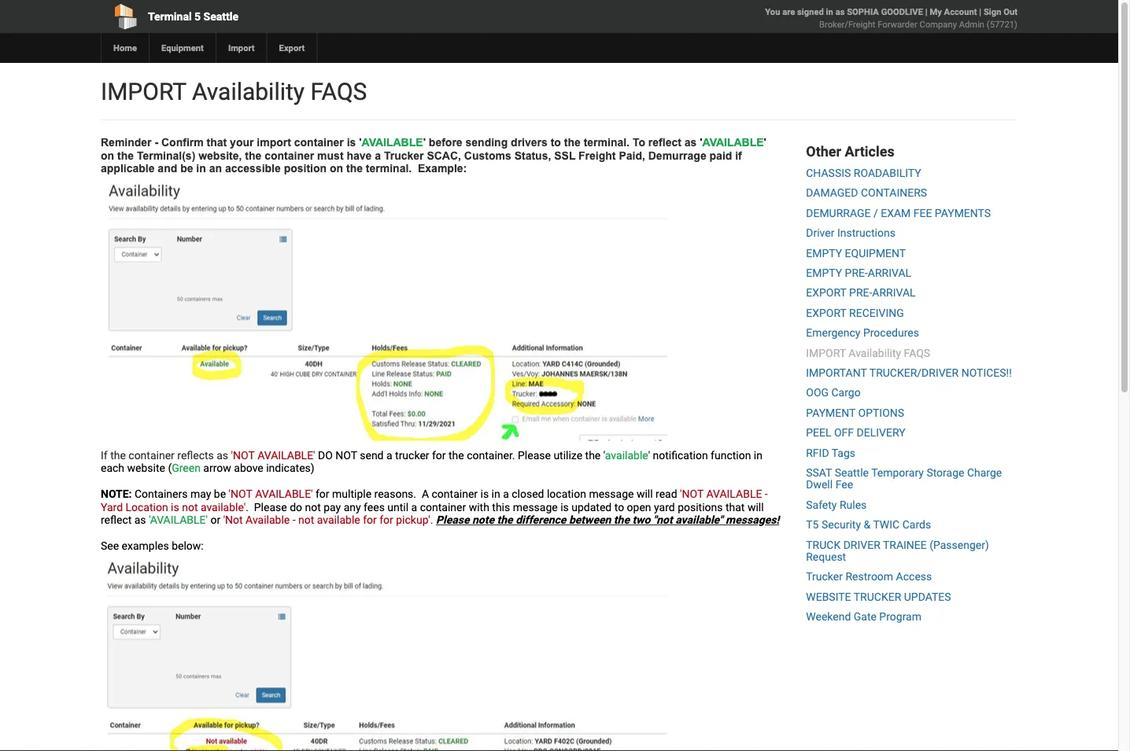 Task type: locate. For each thing, give the bounding box(es) containing it.
0 horizontal spatial |
[[926, 7, 928, 17]]

available up messages!
[[707, 488, 762, 501]]

a right have
[[375, 150, 381, 162]]

1 horizontal spatial will
[[748, 501, 764, 514]]

not inside 'not available - yard location is not available'
[[182, 501, 198, 514]]

applicable
[[101, 163, 155, 175]]

will right the positions
[[748, 501, 764, 514]]

yard
[[654, 501, 675, 514]]

updated
[[572, 501, 612, 514]]

2 export from the top
[[806, 307, 847, 320]]

rules
[[840, 499, 867, 512]]

5
[[195, 10, 201, 23]]

0 horizontal spatial faqs
[[310, 78, 367, 105]]

you are signed in as sophia goodlive | my account | sign out broker/freight forwarder company admin (57721)
[[765, 7, 1018, 30]]

not left the pay
[[298, 514, 314, 527]]

payment options link
[[806, 407, 905, 420]]

emergency procedures link
[[806, 327, 919, 340]]

(57721)
[[987, 19, 1018, 30]]

is right "location"
[[171, 501, 179, 514]]

empty pre-arrival link
[[806, 267, 912, 280]]

/
[[874, 207, 878, 220]]

available
[[246, 514, 290, 527]]

be right may
[[214, 488, 226, 501]]

see examples below:
[[101, 540, 204, 553]]

home
[[113, 43, 137, 53]]

1 vertical spatial that
[[726, 501, 745, 514]]

message
[[589, 488, 634, 501], [513, 501, 558, 514]]

in left an
[[196, 163, 206, 175]]

a right the until
[[411, 501, 417, 514]]

1 vertical spatial availability
[[849, 347, 901, 360]]

two
[[632, 514, 651, 527]]

for left 'pickup'.'
[[380, 514, 393, 527]]

the right note
[[497, 514, 513, 527]]

faqs up trucker/driver
[[904, 347, 931, 360]]

0 horizontal spatial available
[[317, 514, 360, 527]]

1 vertical spatial to
[[615, 501, 624, 514]]

seattle down the "tags"
[[835, 467, 869, 480]]

the down have
[[346, 163, 363, 175]]

0 horizontal spatial import
[[101, 78, 186, 105]]

available"
[[676, 514, 723, 527]]

closed
[[512, 488, 544, 501]]

please inside .  please do not pay any fees until a container with this message is updated to open yard positions that will reflect as
[[254, 501, 287, 514]]

faqs
[[310, 78, 367, 105], [904, 347, 931, 360]]

function
[[711, 449, 751, 462]]

cargo
[[832, 387, 861, 400]]

access
[[896, 571, 932, 584]]

| left my
[[926, 7, 928, 17]]

1 horizontal spatial seattle
[[835, 467, 869, 480]]

chassis roadability link
[[806, 167, 922, 180]]

arrival down equipment
[[868, 267, 912, 280]]

1 horizontal spatial faqs
[[904, 347, 931, 360]]

read
[[656, 488, 677, 501]]

1 horizontal spatial availability
[[849, 347, 901, 360]]

reminder - confirm that your import container is ' available ' before sending drivers to the terminal. to reflect as ' available
[[101, 137, 764, 149]]

message right this
[[513, 501, 558, 514]]

export link
[[267, 33, 317, 63]]

trucker down 'request'
[[806, 571, 843, 584]]

available up if
[[703, 137, 764, 149]]

in right with
[[492, 488, 500, 501]]

1 empty from the top
[[806, 247, 842, 260]]

to left open
[[615, 501, 624, 514]]

- up messages!
[[765, 488, 768, 501]]

1 export from the top
[[806, 287, 847, 300]]

0 vertical spatial reflect
[[649, 137, 682, 149]]

fees
[[364, 501, 385, 514]]

2 horizontal spatial -
[[765, 488, 768, 501]]

messages!
[[726, 514, 779, 527]]

1 horizontal spatial |
[[979, 7, 982, 17]]

1 horizontal spatial on
[[330, 163, 343, 175]]

demurrage
[[648, 150, 707, 162]]

2 | from the left
[[979, 7, 982, 17]]

storage
[[927, 467, 965, 480]]

' left notification
[[648, 449, 650, 462]]

empty down empty equipment link at the top
[[806, 267, 842, 280]]

for right trucker
[[432, 449, 446, 462]]

export up emergency
[[806, 307, 847, 320]]

- up terminal(s)
[[155, 137, 158, 149]]

container inside .  please do not pay any fees until a container with this message is updated to open yard positions that will reflect as
[[420, 501, 466, 514]]

'not down green arrow above indicates)
[[229, 488, 252, 501]]

1 vertical spatial import
[[806, 347, 846, 360]]

updates
[[904, 591, 951, 604]]

1 horizontal spatial to
[[615, 501, 624, 514]]

the up available' for multiple reasons.  a container is in a closed location message will read
[[449, 449, 464, 462]]

my account link
[[930, 7, 977, 17]]

driver instructions link
[[806, 227, 896, 240]]

0 horizontal spatial reflect
[[101, 514, 132, 527]]

to inside .  please do not pay any fees until a container with this message is updated to open yard positions that will reflect as
[[615, 501, 624, 514]]

that right the positions
[[726, 501, 745, 514]]

not inside .  please do not pay any fees until a container with this message is updated to open yard positions that will reflect as
[[305, 501, 321, 514]]

2 vertical spatial -
[[293, 514, 296, 527]]

please left do
[[254, 501, 287, 514]]

articles
[[845, 143, 895, 160]]

0 horizontal spatial to
[[551, 137, 561, 149]]

' up have
[[359, 137, 362, 149]]

0 vertical spatial to
[[551, 137, 561, 149]]

tags
[[832, 447, 856, 460]]

0 vertical spatial import
[[101, 78, 186, 105]]

0 vertical spatial seattle
[[204, 10, 239, 23]]

note:
[[101, 488, 132, 501]]

1 horizontal spatial reflect
[[649, 137, 682, 149]]

1 vertical spatial on
[[330, 163, 343, 175]]

please
[[254, 501, 287, 514], [436, 514, 470, 527]]

1 vertical spatial be
[[214, 488, 226, 501]]

ssl
[[554, 150, 576, 162]]

0 vertical spatial pre-
[[845, 267, 868, 280]]

truck
[[806, 539, 841, 552]]

as up examples at the left
[[134, 514, 146, 527]]

the left two
[[614, 514, 630, 527]]

(passenger)
[[930, 539, 989, 552]]

examples
[[122, 540, 169, 553]]

import down 'home'
[[101, 78, 186, 105]]

1 vertical spatial faqs
[[904, 347, 931, 360]]

is up have
[[347, 137, 356, 149]]

driver
[[844, 539, 881, 552]]

' left other
[[764, 137, 767, 149]]

0 horizontal spatial trucker
[[384, 150, 424, 162]]

driver
[[806, 227, 835, 240]]

|
[[926, 7, 928, 17], [979, 7, 982, 17]]

admin
[[959, 19, 985, 30]]

' left before
[[423, 137, 426, 149]]

0 vertical spatial availability
[[192, 78, 305, 105]]

arrow
[[203, 462, 231, 475]]

trucker down reminder - confirm that your import container is ' available ' before sending drivers to the terminal. to reflect as ' available
[[384, 150, 424, 162]]

0 horizontal spatial availability
[[192, 78, 305, 105]]

website
[[127, 462, 165, 475]]

that up website,
[[207, 137, 227, 149]]

import inside other articles chassis roadability damaged containers demurrage / exam fee payments driver instructions empty equipment empty pre-arrival export pre-arrival export receiving emergency procedures import availability faqs important trucker/driver notices!! oog cargo payment options peel off delivery rfid tags ssat seattle temporary storage charge dwell fee safety rules t5 security & twic cards truck driver trainee (passenger) request trucker restroom access website trucker updates weekend gate program
[[806, 347, 846, 360]]

1 vertical spatial available
[[317, 514, 360, 527]]

trainee
[[883, 539, 927, 552]]

| left sign
[[979, 7, 982, 17]]

1 horizontal spatial trucker
[[806, 571, 843, 584]]

0 vertical spatial -
[[155, 137, 158, 149]]

seattle right 5
[[204, 10, 239, 23]]

0 horizontal spatial message
[[513, 501, 558, 514]]

trucker/driver
[[870, 367, 959, 380]]

website,
[[199, 150, 242, 162]]

website
[[806, 591, 851, 604]]

weekend
[[806, 611, 851, 624]]

rfid tags link
[[806, 447, 856, 460]]

if
[[735, 150, 742, 162]]

is inside 'not available - yard location is not available'
[[171, 501, 179, 514]]

1 vertical spatial export
[[806, 307, 847, 320]]

may
[[190, 488, 211, 501]]

1 horizontal spatial that
[[726, 501, 745, 514]]

0 horizontal spatial on
[[101, 150, 114, 162]]

in
[[826, 7, 834, 17], [196, 163, 206, 175], [754, 449, 763, 462], [492, 488, 500, 501]]

0 horizontal spatial be
[[180, 163, 193, 175]]

0 horizontal spatial that
[[207, 137, 227, 149]]

in right signed
[[826, 7, 834, 17]]

drivers
[[511, 137, 548, 149]]

above
[[234, 462, 264, 475]]

0 horizontal spatial will
[[637, 488, 653, 501]]

0 vertical spatial available
[[605, 449, 648, 462]]

are
[[783, 7, 795, 17]]

0 vertical spatial be
[[180, 163, 193, 175]]

arrival up receiving
[[872, 287, 916, 300]]

pre-
[[845, 267, 868, 280], [849, 287, 872, 300]]

please down available' for multiple reasons.  a container is in a closed location message will read
[[436, 514, 470, 527]]

1 vertical spatial empty
[[806, 267, 842, 280]]

not left "or"
[[182, 501, 198, 514]]

faqs down export link
[[310, 78, 367, 105]]

1 vertical spatial seattle
[[835, 467, 869, 480]]

as
[[836, 7, 845, 17], [685, 137, 697, 149], [217, 449, 228, 462], [134, 514, 146, 527]]

reflect inside .  please do not pay any fees until a container with this message is updated to open yard positions that will reflect as
[[101, 514, 132, 527]]

company
[[920, 19, 957, 30]]

pre- down empty equipment link at the top
[[845, 267, 868, 280]]

paid,
[[619, 150, 645, 162]]

0 vertical spatial trucker
[[384, 150, 424, 162]]

green
[[172, 462, 201, 475]]

on down must
[[330, 163, 343, 175]]

oog
[[806, 387, 829, 400]]

to
[[633, 137, 645, 149]]

1 horizontal spatial message
[[589, 488, 634, 501]]

as up broker/freight
[[836, 7, 845, 17]]

with
[[469, 501, 490, 514]]

' right utilize
[[604, 449, 605, 462]]

availability down 'emergency procedures' link
[[849, 347, 901, 360]]

not right do
[[305, 501, 321, 514]]

as right reflects
[[217, 449, 228, 462]]

0 vertical spatial empty
[[806, 247, 842, 260]]

available down multiple
[[317, 514, 360, 527]]

the
[[564, 137, 581, 149], [117, 150, 134, 162], [245, 150, 262, 162], [346, 163, 363, 175], [110, 449, 126, 462], [449, 449, 464, 462], [585, 449, 601, 462], [497, 514, 513, 527], [614, 514, 630, 527]]

empty down driver
[[806, 247, 842, 260]]

- inside 'not available - yard location is not available'
[[765, 488, 768, 501]]

gate
[[854, 611, 877, 624]]

0 vertical spatial that
[[207, 137, 227, 149]]

terminal 5 seattle
[[148, 10, 239, 23]]

terminal 5 seattle link
[[101, 0, 469, 33]]

as up demurrage
[[685, 137, 697, 149]]

1 vertical spatial -
[[765, 488, 768, 501]]

will left read
[[637, 488, 653, 501]]

1 horizontal spatial import
[[806, 347, 846, 360]]

1 vertical spatial reflect
[[101, 514, 132, 527]]

is left updated
[[561, 501, 569, 514]]

any
[[344, 501, 361, 514]]

'not inside 'not available - yard location is not available'
[[680, 488, 704, 501]]

in right function
[[754, 449, 763, 462]]

pre- down empty pre-arrival "link"
[[849, 287, 872, 300]]

peel
[[806, 427, 832, 440]]

- right the available
[[293, 514, 296, 527]]

1 horizontal spatial be
[[214, 488, 226, 501]]

0 vertical spatial faqs
[[310, 78, 367, 105]]

as inside you are signed in as sophia goodlive | my account | sign out broker/freight forwarder company admin (57721)
[[836, 7, 845, 17]]

available up available' on the left of page
[[258, 449, 313, 462]]

0 horizontal spatial seattle
[[204, 10, 239, 23]]

reflect down note:
[[101, 514, 132, 527]]

0 horizontal spatial -
[[155, 137, 158, 149]]

0 vertical spatial export
[[806, 287, 847, 300]]

if the container reflects as 'not available ' do not send a trucker for the container. please utilize the ' available
[[101, 449, 648, 462]]

reflect
[[649, 137, 682, 149], [101, 514, 132, 527]]

be right and
[[180, 163, 193, 175]]

reflect up demurrage
[[649, 137, 682, 149]]

the down reminder
[[117, 150, 134, 162]]

empty equipment link
[[806, 247, 906, 260]]

message up between
[[589, 488, 634, 501]]

on down reminder
[[101, 150, 114, 162]]

to up ssl
[[551, 137, 561, 149]]

1 vertical spatial trucker
[[806, 571, 843, 584]]

import down emergency
[[806, 347, 846, 360]]

available up open
[[605, 449, 648, 462]]

export up 'export receiving' link
[[806, 287, 847, 300]]

a
[[375, 150, 381, 162], [386, 449, 392, 462], [503, 488, 509, 501], [411, 501, 417, 514]]

0 horizontal spatial please
[[254, 501, 287, 514]]

availability down import
[[192, 78, 305, 105]]

not
[[336, 449, 357, 462]]

truck driver trainee (passenger) request link
[[806, 539, 989, 564]]

'not right read
[[680, 488, 704, 501]]

scac,
[[427, 150, 461, 162]]

yard
[[101, 501, 123, 514]]

before
[[429, 137, 463, 149]]

note
[[472, 514, 494, 527]]

import
[[257, 137, 291, 149]]

the up the accessible
[[245, 150, 262, 162]]



Task type: vqa. For each thing, say whether or not it's contained in the screenshot.
either
no



Task type: describe. For each thing, give the bounding box(es) containing it.
for right the any
[[363, 514, 377, 527]]

containers
[[861, 187, 927, 200]]

message inside .  please do not pay any fees until a container with this message is updated to open yard positions that will reflect as
[[513, 501, 558, 514]]

safety rules link
[[806, 499, 867, 512]]

be inside ' on the terminal(s) website, the container must have a trucker scac, customs status, ssl freight paid, demurrage paid if applicable and be in an accessible position on the terminal.  example:
[[180, 163, 193, 175]]

'not right reflects
[[231, 449, 255, 462]]

import availability faqs
[[101, 78, 367, 105]]

payment
[[806, 407, 856, 420]]

request
[[806, 551, 846, 564]]

demurrage / exam fee payments link
[[806, 207, 991, 220]]

difference
[[516, 514, 566, 527]]

as inside .  please do not pay any fees until a container with this message is updated to open yard positions that will reflect as
[[134, 514, 146, 527]]

seattle inside other articles chassis roadability damaged containers demurrage / exam fee payments driver instructions empty equipment empty pre-arrival export pre-arrival export receiving emergency procedures import availability faqs important trucker/driver notices!! oog cargo payment options peel off delivery rfid tags ssat seattle temporary storage charge dwell fee safety rules t5 security & twic cards truck driver trainee (passenger) request trucker restroom access website trucker updates weekend gate program
[[835, 467, 869, 480]]

notices!!
[[962, 367, 1012, 380]]

'not
[[223, 514, 243, 527]]

' on the terminal(s) website, the container must have a trucker scac, customs status, ssl freight paid, demurrage paid if applicable and be in an accessible position on the terminal.  example:
[[101, 137, 767, 175]]

1 | from the left
[[926, 7, 928, 17]]

security
[[822, 519, 861, 532]]

the right if at left
[[110, 449, 126, 462]]

available' for multiple reasons.  a container is in a closed location message will read
[[255, 488, 680, 501]]

note: containers may be 'not
[[101, 488, 252, 501]]

safety
[[806, 499, 837, 512]]

equipment link
[[149, 33, 216, 63]]

see
[[101, 540, 119, 553]]

peel off delivery link
[[806, 427, 906, 440]]

t5
[[806, 519, 819, 532]]

the right utilize
[[585, 449, 601, 462]]

to for open
[[615, 501, 624, 514]]

freight
[[579, 150, 616, 162]]

demurrage
[[806, 207, 871, 220]]

1 horizontal spatial -
[[293, 514, 296, 527]]

trucker
[[395, 449, 429, 462]]

in inside you are signed in as sophia goodlive | my account | sign out broker/freight forwarder company admin (57721)
[[826, 7, 834, 17]]

trucker inside ' on the terminal(s) website, the container must have a trucker scac, customs status, ssl freight paid, demurrage paid if applicable and be in an accessible position on the terminal.  example:
[[384, 150, 424, 162]]

a
[[422, 488, 429, 501]]

0 vertical spatial on
[[101, 150, 114, 162]]

ssat
[[806, 467, 832, 480]]

1 horizontal spatial please
[[436, 514, 470, 527]]

trucker inside other articles chassis roadability damaged containers demurrage / exam fee payments driver instructions empty equipment empty pre-arrival export pre-arrival export receiving emergency procedures import availability faqs important trucker/driver notices!! oog cargo payment options peel off delivery rfid tags ssat seattle temporary storage charge dwell fee safety rules t5 security & twic cards truck driver trainee (passenger) request trucker restroom access website trucker updates weekend gate program
[[806, 571, 843, 584]]

container. please
[[467, 449, 551, 462]]

available'
[[255, 488, 313, 501]]

and
[[158, 163, 177, 175]]

position
[[284, 163, 327, 175]]

sign
[[984, 7, 1002, 17]]

in inside ' notification function in each website (
[[754, 449, 763, 462]]

' left 'do'
[[313, 449, 315, 462]]

roadability
[[854, 167, 922, 180]]

1 horizontal spatial available
[[605, 449, 648, 462]]

important trucker/driver notices!! link
[[806, 367, 1012, 380]]

you
[[765, 7, 780, 17]]

the up ssl
[[564, 137, 581, 149]]

that inside .  please do not pay any fees until a container with this message is updated to open yard positions that will reflect as
[[726, 501, 745, 514]]

program
[[880, 611, 922, 624]]

chassis
[[806, 167, 851, 180]]

notification
[[653, 449, 708, 462]]

this
[[492, 501, 510, 514]]

do
[[290, 501, 302, 514]]

weekend gate program link
[[806, 611, 922, 624]]

temporary
[[872, 467, 924, 480]]

instructions
[[837, 227, 896, 240]]

off
[[834, 427, 854, 440]]

procedures
[[863, 327, 919, 340]]

sending
[[466, 137, 508, 149]]

faqs inside other articles chassis roadability damaged containers demurrage / exam fee payments driver instructions empty equipment empty pre-arrival export pre-arrival export receiving emergency procedures import availability faqs important trucker/driver notices!! oog cargo payment options peel off delivery rfid tags ssat seattle temporary storage charge dwell fee safety rules t5 security & twic cards truck driver trainee (passenger) request trucker restroom access website trucker updates weekend gate program
[[904, 347, 931, 360]]

container inside ' on the terminal(s) website, the container must have a trucker scac, customs status, ssl freight paid, demurrage paid if applicable and be in an accessible position on the terminal.  example:
[[265, 150, 314, 162]]

export pre-arrival link
[[806, 287, 916, 300]]

1 vertical spatial arrival
[[872, 287, 916, 300]]

import
[[228, 43, 255, 53]]

terminal.
[[584, 137, 630, 149]]

do
[[318, 449, 333, 462]]

home link
[[101, 33, 149, 63]]

equipment
[[845, 247, 906, 260]]

sophia
[[847, 7, 879, 17]]

fee
[[836, 479, 853, 492]]

a left closed
[[503, 488, 509, 501]]

confirm
[[161, 137, 204, 149]]

send
[[360, 449, 384, 462]]

availability inside other articles chassis roadability damaged containers demurrage / exam fee payments driver instructions empty equipment empty pre-arrival export pre-arrival export receiving emergency procedures import availability faqs important trucker/driver notices!! oog cargo payment options peel off delivery rfid tags ssat seattle temporary storage charge dwell fee safety rules t5 security & twic cards truck driver trainee (passenger) request trucker restroom access website trucker updates weekend gate program
[[849, 347, 901, 360]]

paid
[[710, 150, 732, 162]]

trucker restroom access link
[[806, 571, 932, 584]]

payments
[[935, 207, 991, 220]]

a inside ' on the terminal(s) website, the container must have a trucker scac, customs status, ssl freight paid, demurrage paid if applicable and be in an accessible position on the terminal.  example:
[[375, 150, 381, 162]]

is left this
[[481, 488, 489, 501]]

0 vertical spatial arrival
[[868, 267, 912, 280]]

'available'
[[149, 514, 208, 527]]

indicates)
[[266, 462, 315, 475]]

damaged containers link
[[806, 187, 927, 200]]

pickup'.
[[396, 514, 433, 527]]

is inside .  please do not pay any fees until a container with this message is updated to open yard positions that will reflect as
[[561, 501, 569, 514]]

2 empty from the top
[[806, 267, 842, 280]]

to for the
[[551, 137, 561, 149]]

multiple
[[332, 488, 372, 501]]

.  please do not pay any fees until a container with this message is updated to open yard positions that will reflect as
[[101, 501, 764, 527]]

or
[[211, 514, 221, 527]]

for left multiple
[[316, 488, 330, 501]]

a inside .  please do not pay any fees until a container with this message is updated to open yard positions that will reflect as
[[411, 501, 417, 514]]

equipment
[[161, 43, 204, 53]]

oog cargo link
[[806, 387, 861, 400]]

' notification function in each website (
[[101, 449, 763, 475]]

' inside ' notification function in each website (
[[648, 449, 650, 462]]

' inside ' on the terminal(s) website, the container must have a trucker scac, customs status, ssl freight paid, demurrage paid if applicable and be in an accessible position on the terminal.  example:
[[764, 137, 767, 149]]

trucker
[[854, 591, 902, 604]]

damaged
[[806, 187, 858, 200]]

(
[[168, 462, 172, 475]]

a right send
[[386, 449, 392, 462]]

export receiving link
[[806, 307, 904, 320]]

exam
[[881, 207, 911, 220]]

other
[[806, 143, 842, 160]]

positions
[[678, 501, 723, 514]]

1 vertical spatial pre-
[[849, 287, 872, 300]]

import link
[[216, 33, 267, 63]]

restroom
[[846, 571, 894, 584]]

will inside .  please do not pay any fees until a container with this message is updated to open yard positions that will reflect as
[[748, 501, 764, 514]]

below:
[[172, 540, 204, 553]]

' up demurrage
[[700, 137, 703, 149]]

cards
[[903, 519, 931, 532]]

available up have
[[362, 137, 423, 149]]

website trucker updates link
[[806, 591, 951, 604]]

available inside 'not available - yard location is not available'
[[707, 488, 762, 501]]

in inside ' on the terminal(s) website, the container must have a trucker scac, customs status, ssl freight paid, demurrage paid if applicable and be in an accessible position on the terminal.  example:
[[196, 163, 206, 175]]



